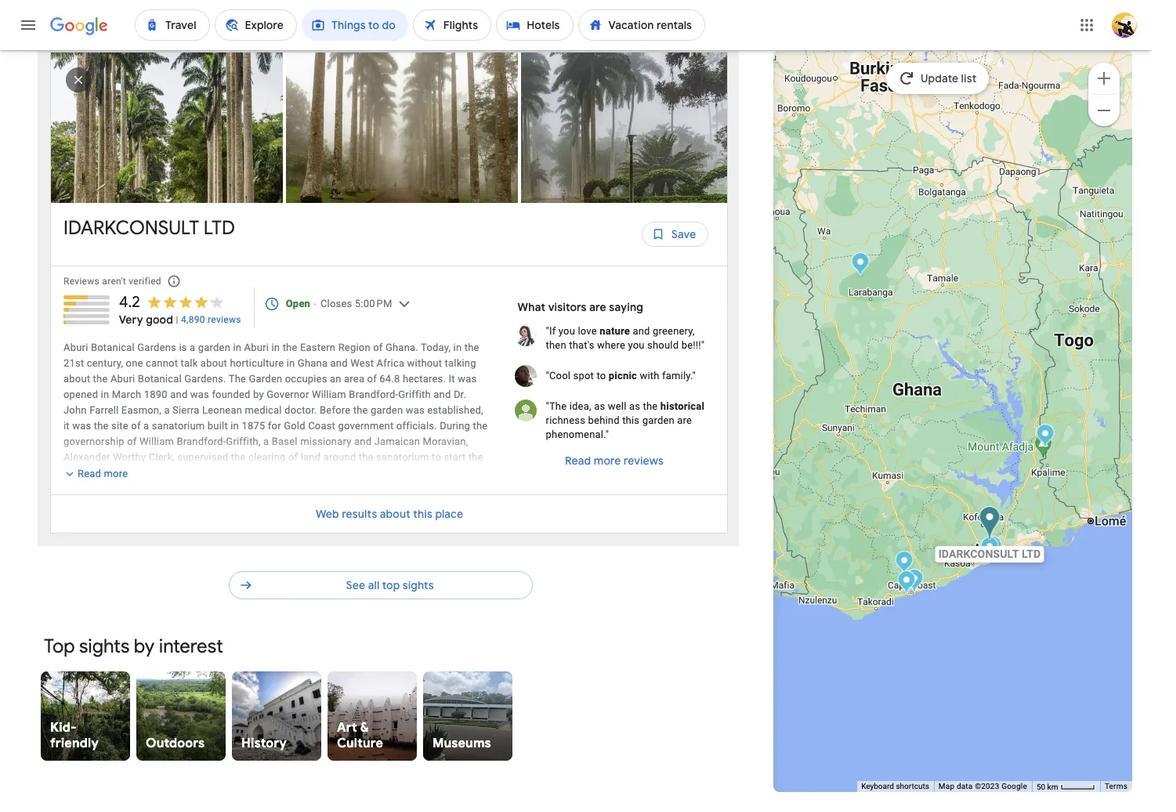 Task type: describe. For each thing, give the bounding box(es) containing it.
0 horizontal spatial william
[[139, 436, 174, 447]]

0 horizontal spatial this
[[413, 507, 432, 521]]

established,
[[427, 404, 483, 416]]

and down gardens,
[[455, 498, 472, 510]]

that's
[[569, 339, 595, 351]]

wli agumatsa waterfalls image
[[1037, 424, 1055, 450]]

about down "21st"
[[63, 373, 90, 385]]

was right "it"
[[72, 420, 91, 432]]

love
[[578, 325, 597, 337]]

closes
[[320, 298, 352, 309]]

4,890
[[181, 314, 205, 325]]

and down 4.6 out of 5 stars from 149 reviews image
[[329, 11, 346, 22]]

1 vertical spatial by
[[284, 498, 295, 510]]

read more reviews
[[565, 454, 664, 468]]

the up the played
[[355, 467, 370, 479]]

one
[[126, 357, 143, 369]]

museums link
[[423, 672, 513, 761]]

what
[[518, 300, 546, 314]]

a right is
[[190, 341, 195, 353]]

visitors
[[548, 300, 587, 314]]

0 vertical spatial the
[[229, 373, 246, 385]]

verified
[[129, 276, 161, 287]]

1 as from the left
[[594, 400, 605, 412]]

kid- friendly link
[[41, 672, 130, 761]]

you inside and greenery, then that's where you should be!!!"
[[628, 339, 645, 351]]

officials.
[[397, 420, 437, 432]]

greenery,
[[653, 325, 695, 337]]

about down important
[[380, 507, 410, 521]]

serene
[[54, 11, 84, 22]]

list containing kid- friendly
[[28, 665, 733, 783]]

the left eastern
[[283, 341, 298, 353]]

50 km button
[[1032, 781, 1100, 793]]

outdoors link
[[136, 672, 226, 761]]

of right area
[[367, 373, 377, 385]]

griffith,
[[226, 436, 261, 447]]

1 horizontal spatial the
[[277, 483, 295, 494]]

top
[[382, 578, 400, 593]]

founded
[[212, 389, 251, 400]]

4,890 reviews link
[[181, 313, 241, 326]]

1 horizontal spatial from
[[330, 467, 353, 479]]

web results about this place
[[316, 507, 463, 521]]

0 horizontal spatial you
[[559, 325, 575, 337]]

the down the griffith,
[[231, 451, 246, 463]]

medical
[[245, 404, 282, 416]]

0 horizontal spatial 1890
[[144, 389, 168, 400]]

area
[[344, 373, 365, 385]]

was down griffith at the top left of the page
[[406, 404, 425, 416]]

1 cocoa from the left
[[124, 498, 153, 510]]

4.6 out of 5 stars from 149 reviews image
[[288, 0, 379, 4]]

kid-
[[50, 720, 77, 736]]

aren't
[[102, 276, 126, 287]]

horticulture
[[230, 357, 284, 369]]

crowther,
[[237, 467, 281, 479]]

1 horizontal spatial gardens
[[297, 483, 335, 494]]

of right site
[[131, 420, 141, 432]]

governor
[[267, 389, 309, 400]]

1 vertical spatial botanical
[[138, 373, 182, 385]]

4.2 out of 5 stars from 4,890 reviews. very good. element
[[119, 292, 241, 327]]

rubber
[[288, 530, 319, 541]]

doctor.
[[285, 404, 317, 416]]

hevea
[[307, 514, 336, 526]]

richness
[[546, 414, 586, 426]]

list
[[961, 71, 977, 85]]

africa
[[377, 357, 405, 369]]

a left student
[[284, 467, 290, 479]]

1 vertical spatial with
[[640, 370, 660, 381]]

a up clearing
[[263, 436, 269, 447]]

and up sierra at bottom left
[[170, 389, 188, 400]]

update
[[921, 71, 958, 85]]

gardens.
[[184, 373, 226, 385]]

64.8
[[380, 373, 400, 385]]

2 vertical spatial william
[[200, 467, 235, 479]]

the up talking
[[465, 341, 479, 353]]

serene attraction with rare trees
[[54, 11, 192, 22]]

the down farrell
[[94, 420, 109, 432]]

50
[[1037, 783, 1046, 791]]

for
[[268, 420, 281, 432]]

0 horizontal spatial production
[[155, 498, 206, 510]]

history link
[[232, 672, 321, 761]]

sierra
[[172, 404, 200, 416]]

close detail image
[[60, 61, 97, 99]]

the right during
[[473, 420, 488, 432]]

encouraging
[[63, 498, 121, 510]]

in
[[162, 467, 171, 479]]

update list
[[921, 71, 977, 85]]

aburi down seedlings
[[451, 514, 476, 526]]

map data ©2023 google
[[939, 782, 1028, 791]]

5:00 pm
[[355, 298, 392, 309]]

idarkconsult ltd element
[[63, 215, 235, 253]]

picnic
[[609, 370, 637, 381]]

attraction
[[86, 11, 128, 22]]

about up gardens.
[[201, 357, 227, 369]]

important
[[385, 483, 431, 494]]

garden inside "the idea, as well as the historical richness behind this garden are phenomenal."
[[642, 414, 675, 426]]

&
[[360, 720, 369, 736]]

and left dr.
[[434, 389, 451, 400]]

and inside and greenery, then that's where you should be!!!"
[[633, 325, 650, 337]]

cheap
[[345, 498, 374, 510]]

played
[[338, 483, 368, 494]]

castle,
[[522, 11, 551, 22]]

very
[[119, 312, 143, 327]]

what visitors are saying
[[518, 300, 644, 314]]

well
[[608, 400, 627, 412]]

1 horizontal spatial garden
[[371, 404, 403, 416]]

0 vertical spatial to
[[597, 370, 606, 381]]

cape coast castle image
[[906, 569, 924, 595]]

1 vertical spatial 1890
[[174, 467, 197, 479]]

opened
[[63, 389, 98, 400]]

art & culture link
[[328, 672, 417, 761]]

map region
[[602, 0, 1151, 803]]

also
[[208, 530, 228, 541]]

0 horizontal spatial garden
[[198, 341, 230, 353]]

royal
[[373, 467, 398, 479]]

"cool spot to picnic with family."
[[546, 370, 696, 381]]

terms link
[[1105, 782, 1128, 791]]

the up royal
[[359, 451, 374, 463]]

gardens
[[137, 341, 176, 353]]

by inside region
[[134, 635, 155, 658]]

waterfall and nature link
[[279, 0, 498, 32]]

art & culture
[[337, 720, 383, 752]]

encouraged
[[231, 530, 286, 541]]

sights inside button
[[403, 578, 434, 593]]

1 vertical spatial gardens
[[168, 530, 206, 541]]

around
[[323, 451, 356, 463]]

idarkconsult
[[63, 216, 199, 240]]

friendly
[[50, 736, 99, 752]]

read more link
[[63, 467, 128, 480]]

read more
[[78, 468, 128, 480]]

1 vertical spatial nature
[[600, 325, 630, 337]]

appointed
[[109, 483, 156, 494]]

osu castle image
[[981, 537, 999, 562]]

of up worthy at the bottom of page
[[127, 436, 137, 447]]

land
[[301, 451, 321, 463]]

mole national park image
[[852, 252, 870, 278]]

museums
[[433, 736, 491, 752]]

0 vertical spatial brandford-
[[349, 389, 398, 400]]

ghana,
[[249, 498, 282, 510]]

a left sierra at bottom left
[[164, 404, 170, 416]]

castle, history, and museum link
[[513, 0, 732, 32]]

family."
[[662, 370, 696, 381]]

keyboard
[[862, 782, 894, 791]]

more for read more
[[104, 468, 128, 480]]

hectares.
[[403, 373, 446, 385]]

occupies
[[285, 373, 327, 385]]

1 horizontal spatial sanatorium
[[376, 451, 429, 463]]

2 botanic from the left
[[401, 467, 437, 479]]

start
[[444, 451, 466, 463]]

see
[[346, 578, 365, 593]]



Task type: vqa. For each thing, say whether or not it's contained in the screenshot.
Zoom out map Icon in the right top of the page
yes



Task type: locate. For each thing, give the bounding box(es) containing it.
0 horizontal spatial nature
[[348, 11, 376, 22]]

1 vertical spatial this
[[413, 507, 432, 521]]

reviews aren't verified image
[[155, 262, 193, 300]]

1 horizontal spatial read
[[565, 454, 592, 468]]

this left place
[[413, 507, 432, 521]]

gardens up supplying
[[297, 483, 335, 494]]

it
[[449, 373, 455, 385]]

0 vertical spatial sights
[[403, 578, 434, 593]]

idarkconsult ltd
[[63, 216, 235, 240]]

this inside "the idea, as well as the historical richness behind this garden are phenomenal."
[[622, 414, 640, 426]]

0 vertical spatial an
[[330, 373, 341, 385]]

map
[[939, 782, 955, 791]]

botanic
[[63, 467, 99, 479], [401, 467, 437, 479]]

1 horizontal spatial brandford-
[[349, 389, 398, 400]]

1 vertical spatial the
[[277, 483, 295, 494]]

from
[[330, 467, 353, 479], [63, 530, 86, 541]]

1 vertical spatial from
[[63, 530, 86, 541]]

aburi up horticulture
[[244, 341, 269, 353]]

results
[[342, 507, 377, 521]]

0 vertical spatial list
[[51, 0, 756, 302]]

"the idea, as well as the historical richness behind this garden are phenomenal."
[[546, 400, 705, 440]]

nature up where
[[600, 325, 630, 337]]

to right sent
[[439, 514, 449, 526]]

2 vertical spatial to
[[439, 514, 449, 526]]

by left "interest"
[[134, 635, 155, 658]]

to down the 'moravian,'
[[432, 451, 441, 463]]

idea,
[[570, 400, 592, 412]]

reviews inside very good | 4,890 reviews
[[208, 314, 241, 325]]

aburi up "21st"
[[63, 341, 88, 353]]

where
[[597, 339, 626, 351]]

supervised
[[177, 451, 228, 463]]

was left sent
[[395, 514, 414, 526]]

zoom out map image
[[1095, 101, 1114, 120]]

1 vertical spatial sanatorium
[[376, 451, 429, 463]]

2 cocoa from the left
[[376, 498, 405, 510]]

0 horizontal spatial sights
[[79, 635, 130, 658]]

1 vertical spatial are
[[677, 414, 692, 426]]

garden down 4,890 reviews link
[[198, 341, 230, 353]]

more
[[594, 454, 621, 468], [104, 468, 128, 480]]

1 horizontal spatial william
[[200, 467, 235, 479]]

the up ghana,
[[277, 483, 295, 494]]

0 vertical spatial by
[[253, 389, 264, 400]]

1 vertical spatial production
[[321, 530, 372, 541]]

idarkconsult ltd list
[[38, 0, 756, 546]]

the
[[229, 373, 246, 385], [277, 483, 295, 494]]

are up "if you love nature
[[590, 300, 607, 314]]

0 vertical spatial reviews
[[208, 314, 241, 325]]

of up africa
[[373, 341, 383, 353]]

0 horizontal spatial with
[[131, 11, 149, 22]]

reviews right 4,890
[[208, 314, 241, 325]]

site
[[111, 420, 128, 432]]

open
[[286, 298, 310, 309]]

was down gardens.
[[190, 389, 209, 400]]

0 vertical spatial gardens
[[297, 483, 335, 494]]

and up area
[[330, 357, 348, 369]]

botanical
[[91, 341, 135, 353], [138, 373, 182, 385]]

eastern
[[300, 341, 336, 353]]

0 vertical spatial from
[[330, 467, 353, 479]]

1 horizontal spatial an
[[371, 483, 382, 494]]

with right picnic
[[640, 370, 660, 381]]

1 vertical spatial list
[[28, 665, 733, 783]]

ghana. up africa
[[386, 341, 418, 353]]

aburi
[[63, 341, 88, 353], [244, 341, 269, 353], [110, 373, 135, 385], [451, 514, 476, 526]]

0 vertical spatial with
[[131, 11, 149, 22]]

0 vertical spatial sanatorium
[[152, 420, 205, 432]]

ghana. down web results about this place
[[385, 530, 418, 541]]

1 vertical spatial an
[[371, 483, 382, 494]]

1 ghana. from the top
[[386, 341, 418, 353]]

reviews
[[63, 276, 100, 287]]

and right history, on the top of the page
[[587, 11, 603, 22]]

1 vertical spatial sights
[[79, 635, 130, 658]]

read inside read more link
[[78, 468, 101, 480]]

botanic down alexander
[[63, 467, 99, 479]]

you right where
[[628, 339, 645, 351]]

1 horizontal spatial cocoa
[[376, 498, 405, 510]]

0 vertical spatial william
[[312, 389, 346, 400]]

list inside idarkconsult ltd list
[[51, 0, 756, 302]]

4.2
[[119, 292, 140, 312]]

art
[[337, 720, 357, 736]]

and up the should
[[633, 325, 650, 337]]

google
[[1002, 782, 1028, 791]]

and inside 'link'
[[587, 11, 603, 22]]

it
[[63, 420, 70, 432]]

botanic up important
[[401, 467, 437, 479]]

william up first
[[200, 467, 235, 479]]

0 horizontal spatial cocoa
[[124, 498, 153, 510]]

2 horizontal spatial by
[[284, 498, 295, 510]]

alexander
[[63, 451, 110, 463]]

of
[[373, 341, 383, 353], [367, 373, 377, 385], [131, 420, 141, 432], [127, 436, 137, 447], [288, 451, 298, 463]]

see all top sights button
[[229, 567, 533, 604]]

built
[[208, 420, 228, 432]]

dr.
[[454, 389, 466, 400]]

0 horizontal spatial more
[[104, 468, 128, 480]]

2 vertical spatial by
[[134, 635, 155, 658]]

shortcuts
[[896, 782, 929, 791]]

serene attraction with rare trees link
[[45, 0, 264, 32]]

read for read more reviews
[[565, 454, 592, 468]]

1 horizontal spatial 1890
[[174, 467, 197, 479]]

0 vertical spatial this
[[622, 414, 640, 426]]

0 horizontal spatial reviews
[[208, 314, 241, 325]]

0 horizontal spatial read
[[78, 468, 101, 480]]

1 horizontal spatial nature
[[600, 325, 630, 337]]

south
[[219, 498, 247, 510]]

2 horizontal spatial william
[[312, 389, 346, 400]]

1890 up easmon,
[[144, 389, 168, 400]]

kew,
[[63, 483, 85, 494]]

elmina castle image
[[898, 570, 916, 596]]

kwame nkrumah memorial park & mausoleum image
[[980, 537, 998, 563]]

labadi beach image
[[984, 536, 1002, 562]]

garden
[[249, 373, 282, 385]]

as right well
[[629, 400, 640, 412]]

0 horizontal spatial as
[[594, 400, 605, 412]]

to right the spot
[[597, 370, 606, 381]]

the down in
[[159, 483, 173, 494]]

idarkconsult ltd image
[[980, 506, 1001, 541]]

by up after
[[284, 498, 295, 510]]

1 horizontal spatial reviews
[[624, 454, 664, 468]]

0 vertical spatial ghana.
[[386, 341, 418, 353]]

was right it at the top of page
[[458, 373, 477, 385]]

0 vertical spatial are
[[590, 300, 607, 314]]

1 botanic from the left
[[63, 467, 99, 479]]

century,
[[87, 357, 123, 369]]

an left area
[[330, 373, 341, 385]]

1 horizontal spatial as
[[629, 400, 640, 412]]

more inside read more link
[[104, 468, 128, 480]]

1890 up garden's
[[174, 467, 197, 479]]

historical
[[661, 400, 705, 412]]

0 vertical spatial you
[[559, 325, 575, 337]]

this down well
[[622, 414, 640, 426]]

good
[[146, 312, 173, 327]]

march
[[112, 389, 141, 400]]

in
[[233, 341, 242, 353], [272, 341, 280, 353], [453, 341, 462, 353], [287, 357, 295, 369], [101, 389, 109, 400], [231, 420, 239, 432], [454, 483, 462, 494], [208, 498, 217, 510], [111, 530, 119, 541], [374, 530, 383, 541]]

as up behind
[[594, 400, 605, 412]]

should
[[648, 339, 679, 351]]

curator.
[[239, 483, 275, 494]]

interest
[[159, 635, 223, 658]]

the inside "the idea, as well as the historical richness behind this garden are phenomenal."
[[643, 400, 658, 412]]

1 horizontal spatial you
[[628, 339, 645, 351]]

0 horizontal spatial an
[[330, 373, 341, 385]]

production down brasiliensis
[[321, 530, 372, 541]]

1 horizontal spatial botanical
[[138, 373, 182, 385]]

0 horizontal spatial botanical
[[91, 341, 135, 353]]

reviews down "the idea, as well as the historical richness behind this garden are phenomenal."
[[624, 454, 664, 468]]

history,
[[554, 11, 585, 22]]

0 vertical spatial botanical
[[91, 341, 135, 353]]

0 horizontal spatial botanic
[[63, 467, 99, 479]]

from down "information"
[[63, 530, 86, 541]]

an down royal
[[371, 483, 382, 494]]

nature down 4.6 out of 5 stars from 149 reviews image
[[348, 11, 376, 22]]

list
[[51, 0, 756, 302], [28, 665, 733, 783]]

0 horizontal spatial are
[[590, 300, 607, 314]]

was down read more link
[[87, 483, 106, 494]]

phenomenal."
[[546, 429, 609, 440]]

1 horizontal spatial sights
[[403, 578, 434, 593]]

the down "scientific"
[[150, 530, 165, 541]]

are down historical
[[677, 414, 692, 426]]

1 horizontal spatial botanic
[[401, 467, 437, 479]]

the
[[283, 341, 298, 353], [465, 341, 479, 353], [93, 373, 108, 385], [643, 400, 658, 412], [353, 404, 368, 416], [94, 420, 109, 432], [473, 420, 488, 432], [231, 451, 246, 463], [359, 451, 374, 463], [469, 451, 483, 463], [355, 467, 370, 479], [159, 483, 173, 494], [150, 530, 165, 541]]

0 horizontal spatial from
[[63, 530, 86, 541]]

top
[[44, 635, 75, 658]]

terms
[[1105, 782, 1128, 791]]

sanatorium down sierra at bottom left
[[152, 420, 205, 432]]

2 ghana. from the top
[[385, 530, 418, 541]]

more down worthy at the bottom of page
[[104, 468, 128, 480]]

0 horizontal spatial sanatorium
[[152, 420, 205, 432]]

©2023
[[975, 782, 1000, 791]]

2 as from the left
[[629, 400, 640, 412]]

read down alexander
[[78, 468, 101, 480]]

0 horizontal spatial the
[[229, 373, 246, 385]]

1 vertical spatial brandford-
[[177, 436, 226, 447]]

and
[[329, 11, 346, 22], [587, 11, 603, 22], [633, 325, 650, 337], [330, 357, 348, 369], [170, 389, 188, 400], [434, 389, 451, 400], [354, 436, 372, 447], [455, 498, 472, 510]]

production
[[155, 498, 206, 510], [321, 530, 372, 541]]

by
[[253, 389, 264, 400], [284, 498, 295, 510], [134, 635, 155, 658]]

ltd
[[204, 216, 235, 240]]

the down century, on the left of the page
[[93, 373, 108, 385]]

supplying
[[298, 498, 343, 510]]

list item
[[51, 0, 286, 302], [521, 0, 756, 259], [286, 34, 521, 221]]

the right start
[[469, 451, 483, 463]]

gardens down "scientific"
[[168, 530, 206, 541]]

main menu image
[[19, 16, 38, 34]]

are
[[590, 300, 607, 314], [677, 414, 692, 426]]

1 vertical spatial william
[[139, 436, 174, 447]]

|
[[176, 314, 178, 325]]

a
[[190, 341, 195, 353], [164, 404, 170, 416], [143, 420, 149, 432], [263, 436, 269, 447], [284, 467, 290, 479]]

the left historical
[[643, 400, 658, 412]]

rare
[[151, 11, 168, 22]]

castle, history, and museum
[[522, 11, 643, 22]]

0 vertical spatial production
[[155, 498, 206, 510]]

more for read more reviews
[[594, 454, 621, 468]]

top sights by interest region
[[28, 622, 733, 786]]

aburi up march
[[110, 373, 135, 385]]

read down phenomenal."
[[565, 454, 592, 468]]

from down around
[[330, 467, 353, 479]]

sights
[[403, 578, 434, 593], [79, 635, 130, 658]]

more down phenomenal."
[[594, 454, 621, 468]]

2 horizontal spatial garden
[[642, 414, 675, 426]]

cocoa down appointed
[[124, 498, 153, 510]]

culture
[[337, 736, 383, 752]]

botanical down 'cannot' in the left top of the page
[[138, 373, 182, 385]]

garden up 'government'
[[371, 404, 403, 416]]

john
[[63, 404, 87, 416]]

by up medical
[[253, 389, 264, 400]]

the up 'government'
[[353, 404, 368, 416]]

0 vertical spatial 1890
[[144, 389, 168, 400]]

are inside "the idea, as well as the historical richness behind this garden are phenomenal."
[[677, 414, 692, 426]]

1 horizontal spatial with
[[640, 370, 660, 381]]

1 vertical spatial you
[[628, 339, 645, 351]]

a down easmon,
[[143, 420, 149, 432]]

behind
[[588, 414, 620, 426]]

waterfall and nature
[[288, 11, 376, 22]]

during
[[440, 420, 470, 432]]

1 vertical spatial ghana.
[[385, 530, 418, 541]]

kakum national park image
[[896, 551, 914, 577]]

1 horizontal spatial more
[[594, 454, 621, 468]]

0 vertical spatial nature
[[348, 11, 376, 22]]

of left land
[[288, 451, 298, 463]]

you right "if
[[559, 325, 575, 337]]

0 horizontal spatial brandford-
[[177, 436, 226, 447]]

sent
[[416, 514, 436, 526]]

garden down historical
[[642, 414, 675, 426]]

1 horizontal spatial by
[[253, 389, 264, 400]]

zoom in map image
[[1095, 69, 1114, 87]]

about
[[201, 357, 227, 369], [63, 373, 90, 385], [380, 507, 410, 521], [120, 514, 147, 526]]

production up "scientific"
[[155, 498, 206, 510]]

about up the 1893,
[[120, 514, 147, 526]]

methods.
[[234, 514, 279, 526]]

botanical up century, on the left of the page
[[91, 341, 135, 353]]

1 horizontal spatial are
[[677, 414, 692, 426]]

gardens,
[[439, 467, 480, 479]]

leonean
[[202, 404, 242, 416]]

0 horizontal spatial gardens
[[168, 530, 206, 541]]

read for read more
[[78, 468, 101, 480]]

brandford- down '64.8'
[[349, 389, 398, 400]]

farrell
[[89, 404, 119, 416]]

museum
[[606, 11, 643, 22]]

west
[[351, 357, 374, 369]]

william up clerk,
[[139, 436, 174, 447]]

jamaican
[[374, 436, 420, 447]]

with left rare
[[131, 11, 149, 22]]

save
[[672, 227, 696, 241]]

william up before
[[312, 389, 346, 400]]

is
[[179, 341, 187, 353]]

and down 'government'
[[354, 436, 372, 447]]

0 horizontal spatial by
[[134, 635, 155, 658]]

1 horizontal spatial this
[[622, 414, 640, 426]]

brandford- up supervised
[[177, 436, 226, 447]]

1 vertical spatial reviews
[[624, 454, 664, 468]]

history
[[241, 736, 287, 752]]

top sights region
[[28, 0, 756, 622]]

sanatorium
[[152, 420, 205, 432], [376, 451, 429, 463]]

sanatorium down "jamaican"
[[376, 451, 429, 463]]

cocoa down important
[[376, 498, 405, 510]]

1 vertical spatial to
[[432, 451, 441, 463]]

saying
[[609, 300, 644, 314]]

update list button
[[886, 63, 989, 94]]

the up founded at top left
[[229, 373, 246, 385]]

1 horizontal spatial production
[[321, 530, 372, 541]]

region
[[338, 341, 371, 353]]



